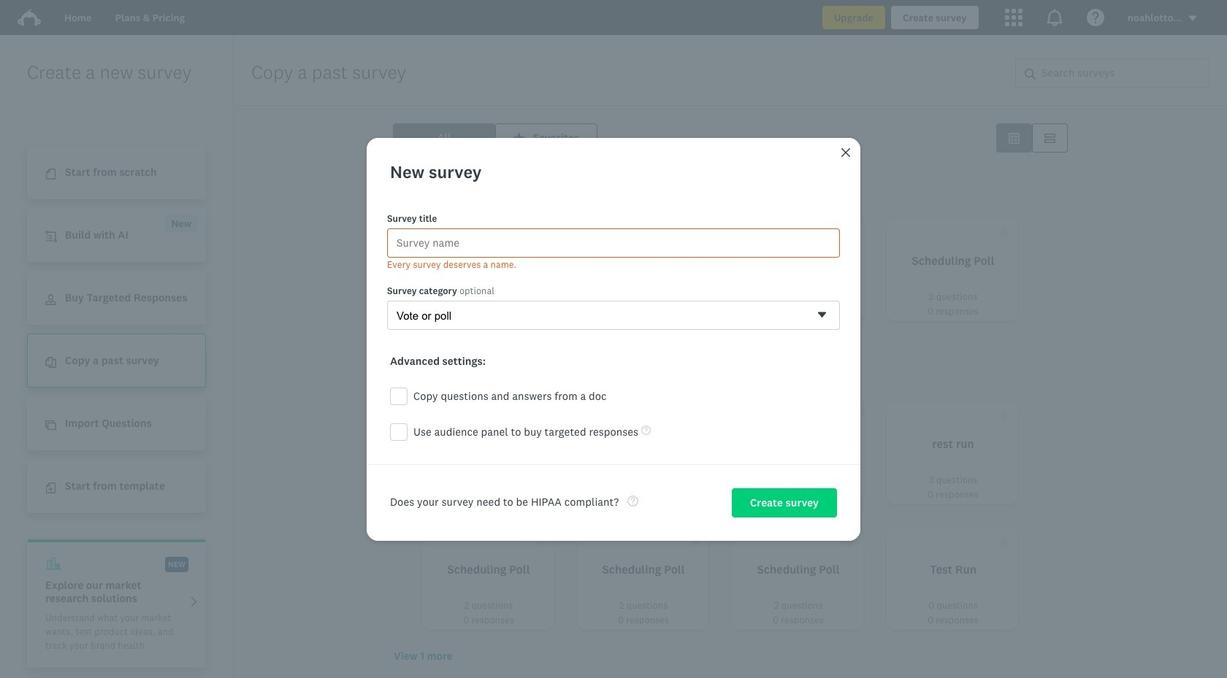 Task type: describe. For each thing, give the bounding box(es) containing it.
Survey name field
[[387, 229, 840, 258]]

documentplus image
[[45, 483, 56, 494]]

close image
[[840, 146, 852, 158]]

close image
[[842, 148, 850, 157]]

1 brand logo image from the top
[[18, 6, 41, 29]]

document image
[[45, 169, 56, 180]]

chevronright image
[[188, 597, 199, 608]]

help icon image
[[1087, 9, 1104, 26]]

user image
[[45, 295, 56, 306]]



Task type: locate. For each thing, give the bounding box(es) containing it.
help image
[[642, 426, 651, 436]]

brand logo image
[[18, 6, 41, 29], [18, 9, 41, 26]]

clone image
[[45, 420, 56, 431]]

search image
[[1025, 68, 1036, 79]]

documentclone image
[[45, 357, 56, 368]]

2 brand logo image from the top
[[18, 9, 41, 26]]

starfilled image
[[514, 133, 525, 144], [689, 228, 700, 239], [844, 411, 855, 422], [999, 411, 1010, 422], [534, 537, 545, 548]]

textboxmultiple image
[[1045, 133, 1056, 144]]

dialog
[[367, 138, 861, 541]]

Search surveys field
[[1036, 59, 1209, 87]]

dropdown arrow icon image
[[1188, 13, 1198, 24], [1189, 16, 1197, 21]]

help image
[[628, 496, 639, 507]]

products icon image
[[1005, 9, 1023, 26], [1005, 9, 1023, 26]]

notification center icon image
[[1046, 9, 1063, 26]]

starfilled image
[[534, 228, 545, 239], [844, 228, 855, 239], [999, 228, 1010, 239], [689, 537, 700, 548], [844, 537, 855, 548], [999, 537, 1010, 548]]

grid image
[[1009, 133, 1020, 144]]



